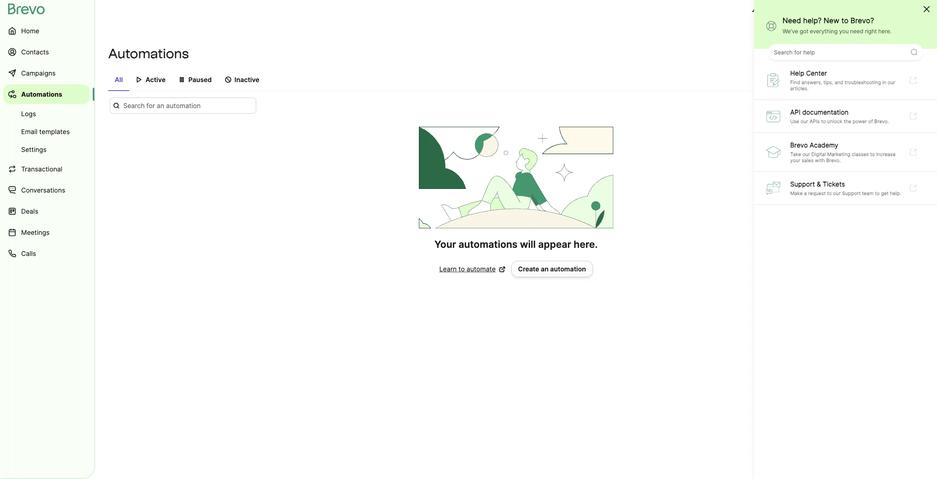 Task type: vqa. For each thing, say whether or not it's contained in the screenshot.
the 'Create an automation' Button in "Your automations will appear here." tab panel
yes



Task type: locate. For each thing, give the bounding box(es) containing it.
an inside the your automations will appear here. tab panel
[[541, 265, 549, 273]]

logs link
[[3, 106, 89, 122]]

automation inside tab panel
[[550, 265, 586, 273]]

0 vertical spatial an
[[872, 50, 880, 58]]

1 vertical spatial create
[[518, 265, 539, 273]]

0 horizontal spatial create
[[518, 265, 539, 273]]

1 vertical spatial create an automation button
[[511, 261, 593, 277]]

automations
[[108, 46, 189, 61], [21, 90, 62, 98]]

paused
[[188, 76, 212, 84]]

your automations will appear here. tab panel
[[108, 98, 924, 277]]

0 horizontal spatial dxrbf image
[[136, 76, 142, 83]]

calls link
[[3, 244, 89, 264]]

2 dxrbf image from the left
[[179, 76, 185, 83]]

templates
[[39, 128, 70, 136]]

new company
[[875, 7, 921, 15]]

create
[[850, 50, 871, 58], [518, 265, 539, 273]]

1 horizontal spatial an
[[872, 50, 880, 58]]

dxrbf image for paused
[[179, 76, 185, 83]]

automations link
[[3, 85, 89, 104]]

0 horizontal spatial create an automation
[[518, 265, 586, 273]]

conversations
[[21, 186, 65, 194]]

1 dxrbf image from the left
[[136, 76, 142, 83]]

here.
[[574, 239, 598, 251]]

0 vertical spatial create
[[850, 50, 871, 58]]

will
[[520, 239, 536, 251]]

1 horizontal spatial automations
[[108, 46, 189, 61]]

automate
[[467, 265, 496, 273]]

create an automation button
[[833, 46, 924, 62], [511, 261, 593, 277]]

dxrbf image inside active link
[[136, 76, 142, 83]]

settings
[[21, 146, 47, 154]]

meetings
[[21, 229, 50, 237]]

home link
[[3, 21, 89, 41]]

dxrbf image
[[136, 76, 142, 83], [179, 76, 185, 83]]

0 vertical spatial create an automation button
[[833, 46, 924, 62]]

meetings link
[[3, 223, 89, 242]]

tab list
[[108, 72, 924, 91]]

new company button
[[859, 3, 924, 20]]

learn
[[439, 265, 457, 273]]

usage
[[762, 7, 782, 15]]

1 vertical spatial automations
[[21, 90, 62, 98]]

0 horizontal spatial automation
[[550, 265, 586, 273]]

0 vertical spatial automation
[[882, 50, 918, 58]]

automations
[[459, 239, 518, 251]]

1 horizontal spatial create an automation
[[850, 50, 918, 58]]

1 horizontal spatial dxrbf image
[[179, 76, 185, 83]]

all link
[[108, 72, 129, 91]]

usage and plan button
[[745, 3, 817, 20]]

1 vertical spatial an
[[541, 265, 549, 273]]

automation
[[882, 50, 918, 58], [550, 265, 586, 273]]

create inside the your automations will appear here. tab panel
[[518, 265, 539, 273]]

dxrbf image for active
[[136, 76, 142, 83]]

home
[[21, 27, 39, 35]]

0 horizontal spatial automations
[[21, 90, 62, 98]]

1 vertical spatial create an automation
[[518, 265, 586, 273]]

an
[[872, 50, 880, 58], [541, 265, 549, 273]]

conversations link
[[3, 181, 89, 200]]

campaigns
[[21, 69, 56, 77]]

workflow-list-search-input search field
[[110, 98, 256, 114]]

1 horizontal spatial create
[[850, 50, 871, 58]]

0 vertical spatial automations
[[108, 46, 189, 61]]

automations up active
[[108, 46, 189, 61]]

0 horizontal spatial an
[[541, 265, 549, 273]]

automations up logs link at the top
[[21, 90, 62, 98]]

learn to automate link
[[439, 264, 505, 274]]

dxrbf image inside paused link
[[179, 76, 185, 83]]

contacts link
[[3, 42, 89, 62]]

inactive
[[234, 76, 259, 84]]

dxrbf image left active
[[136, 76, 142, 83]]

company
[[891, 7, 921, 15]]

dxrbf image left paused
[[179, 76, 185, 83]]

0 horizontal spatial create an automation button
[[511, 261, 593, 277]]

1 horizontal spatial create an automation button
[[833, 46, 924, 62]]

contacts
[[21, 48, 49, 56]]

1 vertical spatial automation
[[550, 265, 586, 273]]

0 vertical spatial create an automation
[[850, 50, 918, 58]]

email templates
[[21, 128, 70, 136]]

transactional
[[21, 165, 62, 173]]

create an automation
[[850, 50, 918, 58], [518, 265, 586, 273]]



Task type: describe. For each thing, give the bounding box(es) containing it.
appear
[[538, 239, 571, 251]]

calls
[[21, 250, 36, 258]]

dxrbf image
[[225, 76, 231, 83]]

campaigns link
[[3, 63, 89, 83]]

active
[[146, 76, 166, 84]]

create an automation inside the your automations will appear here. tab panel
[[518, 265, 586, 273]]

your
[[435, 239, 456, 251]]

all
[[115, 76, 123, 84]]

new
[[875, 7, 889, 15]]

create an automation button inside the your automations will appear here. tab panel
[[511, 261, 593, 277]]

deals link
[[3, 202, 89, 221]]

1 horizontal spatial automation
[[882, 50, 918, 58]]

active link
[[129, 72, 172, 90]]

and
[[783, 7, 795, 15]]

tab list containing all
[[108, 72, 924, 91]]

learn to automate
[[439, 265, 496, 273]]

email templates link
[[3, 124, 89, 140]]

email
[[21, 128, 37, 136]]

to
[[459, 265, 465, 273]]

logs
[[21, 110, 36, 118]]

usage and plan
[[762, 7, 810, 15]]

paused link
[[172, 72, 218, 90]]

deals
[[21, 207, 38, 216]]

transactional link
[[3, 159, 89, 179]]

inactive link
[[218, 72, 266, 90]]

your automations will appear here.
[[435, 239, 598, 251]]

settings link
[[3, 142, 89, 158]]

plan
[[797, 7, 810, 15]]



